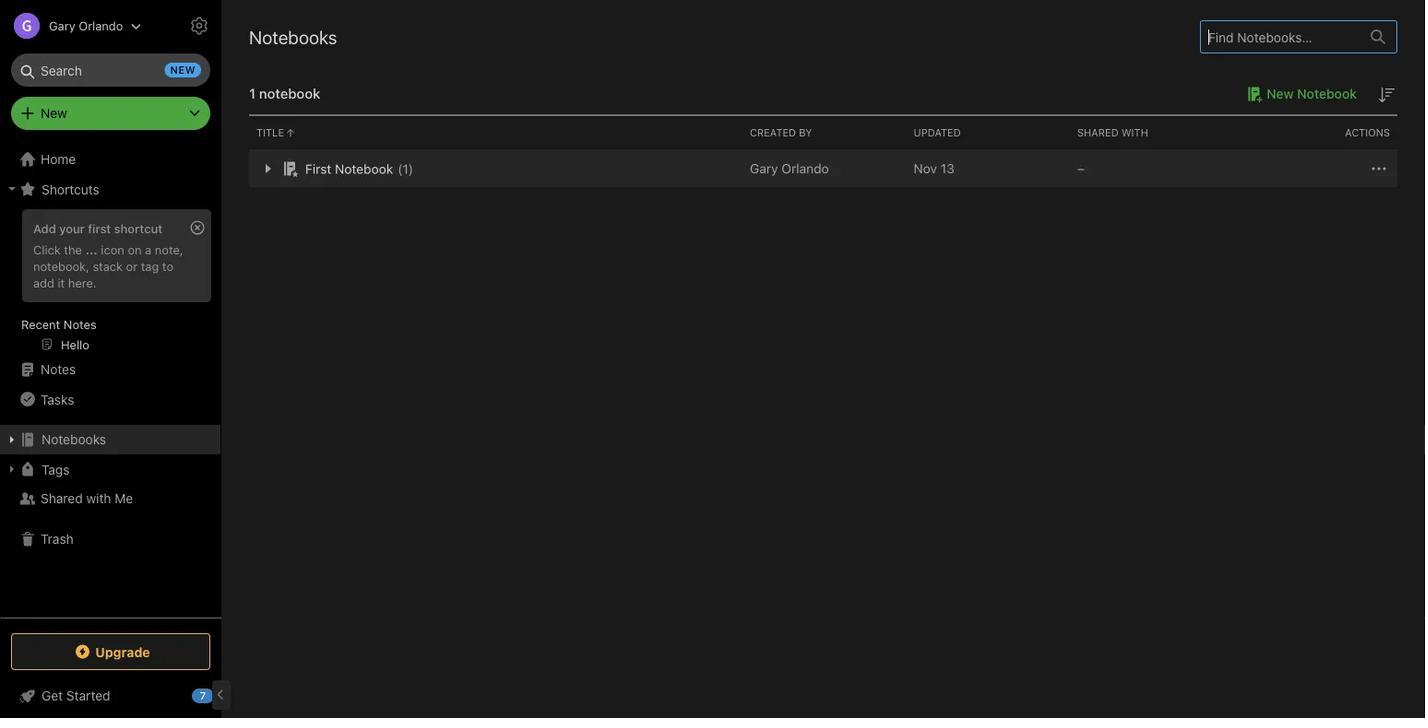Task type: vqa. For each thing, say whether or not it's contained in the screenshot.
tag
yes



Task type: locate. For each thing, give the bounding box(es) containing it.
1 horizontal spatial orlando
[[782, 161, 829, 176]]

notes right recent
[[64, 317, 97, 331]]

tags
[[42, 462, 70, 477]]

nov
[[914, 161, 938, 176]]

notes
[[64, 317, 97, 331], [41, 362, 76, 377]]

1 horizontal spatial gary
[[750, 161, 778, 176]]

click
[[33, 243, 61, 256]]

updated button
[[907, 116, 1070, 150]]

)
[[409, 161, 413, 176]]

0 vertical spatial gary
[[49, 19, 75, 33]]

0 vertical spatial 1
[[249, 85, 256, 102]]

13
[[941, 161, 955, 176]]

add your first shortcut
[[33, 221, 163, 235]]

new up actions button
[[1267, 86, 1294, 102]]

notebooks up notebook
[[249, 26, 337, 48]]

expand notebooks image
[[5, 433, 19, 448]]

notebook
[[1298, 86, 1357, 102], [335, 161, 393, 176]]

0 horizontal spatial gary
[[49, 19, 75, 33]]

1 horizontal spatial 1
[[403, 161, 409, 176]]

1 horizontal spatial notebooks
[[249, 26, 337, 48]]

new search field
[[24, 54, 201, 87]]

get started
[[42, 689, 110, 704]]

1 vertical spatial gary
[[750, 161, 778, 176]]

the
[[64, 243, 82, 256]]

Account field
[[0, 7, 142, 44]]

0 horizontal spatial gary orlando
[[49, 19, 123, 33]]

0 vertical spatial notebook
[[1298, 86, 1357, 102]]

gary down created
[[750, 161, 778, 176]]

1 vertical spatial orlando
[[782, 161, 829, 176]]

1 vertical spatial notebook
[[335, 161, 393, 176]]

gary
[[49, 19, 75, 33], [750, 161, 778, 176]]

1 right first
[[403, 161, 409, 176]]

0 vertical spatial new
[[1267, 86, 1294, 102]]

with
[[86, 491, 111, 507]]

first
[[88, 221, 111, 235]]

new up home
[[41, 106, 67, 121]]

icon on a note, notebook, stack or tag to add it here.
[[33, 243, 183, 290]]

0 vertical spatial notes
[[64, 317, 97, 331]]

title
[[257, 127, 284, 139]]

upgrade button
[[11, 634, 210, 671]]

new button
[[11, 97, 210, 130]]

your
[[59, 221, 85, 235]]

new
[[1267, 86, 1294, 102], [41, 106, 67, 121]]

shared
[[41, 491, 83, 507]]

gary orlando down "created by"
[[750, 161, 829, 176]]

row group containing gary orlando
[[249, 150, 1398, 187]]

1
[[249, 85, 256, 102], [403, 161, 409, 176]]

notebooks up 'tags'
[[42, 432, 106, 448]]

orlando up search text field
[[79, 19, 123, 33]]

0 vertical spatial gary orlando
[[49, 19, 123, 33]]

0 horizontal spatial notebook
[[335, 161, 393, 176]]

notebook up actions button
[[1298, 86, 1357, 102]]

home
[[41, 152, 76, 167]]

me
[[115, 491, 133, 507]]

home link
[[0, 145, 221, 174]]

new for new notebook
[[1267, 86, 1294, 102]]

Search text field
[[24, 54, 197, 87]]

notebooks inside 'element'
[[249, 26, 337, 48]]

1 vertical spatial gary orlando
[[750, 161, 829, 176]]

updated
[[914, 127, 961, 139]]

created
[[750, 127, 796, 139]]

0 horizontal spatial notebooks
[[42, 432, 106, 448]]

0 horizontal spatial 1
[[249, 85, 256, 102]]

1 left notebook
[[249, 85, 256, 102]]

notebook for new
[[1298, 86, 1357, 102]]

notebook,
[[33, 259, 89, 273]]

sort options image
[[1376, 84, 1398, 106]]

notebook inside button
[[1298, 86, 1357, 102]]

1 vertical spatial 1
[[403, 161, 409, 176]]

new inside new notebook button
[[1267, 86, 1294, 102]]

0 vertical spatial orlando
[[79, 19, 123, 33]]

1 horizontal spatial notebook
[[1298, 86, 1357, 102]]

shared with me
[[41, 491, 133, 507]]

notebooks inside tree
[[42, 432, 106, 448]]

shortcuts
[[42, 182, 99, 197]]

first notebook row
[[249, 150, 1398, 187]]

orlando down by
[[782, 161, 829, 176]]

shortcut
[[114, 221, 163, 235]]

notebooks
[[249, 26, 337, 48], [42, 432, 106, 448]]

tasks
[[41, 392, 74, 407]]

1 inside first notebook row
[[403, 161, 409, 176]]

7
[[200, 691, 206, 703]]

1 horizontal spatial gary orlando
[[750, 161, 829, 176]]

(
[[398, 161, 403, 176]]

gary up search text field
[[49, 19, 75, 33]]

notes inside group
[[64, 317, 97, 331]]

1 vertical spatial new
[[41, 106, 67, 121]]

gary orlando up search text field
[[49, 19, 123, 33]]

row group
[[249, 150, 1398, 187]]

actions button
[[1234, 116, 1398, 150]]

with
[[1122, 127, 1149, 139]]

orlando
[[79, 19, 123, 33], [782, 161, 829, 176]]

notes up tasks
[[41, 362, 76, 377]]

0 vertical spatial notebooks
[[249, 26, 337, 48]]

group
[[0, 204, 221, 363]]

–
[[1078, 161, 1085, 176]]

trash
[[41, 532, 74, 547]]

0 horizontal spatial new
[[41, 106, 67, 121]]

title button
[[249, 116, 743, 150]]

notebook left (
[[335, 161, 393, 176]]

1 horizontal spatial new
[[1267, 86, 1294, 102]]

created by button
[[743, 116, 907, 150]]

tree
[[0, 145, 221, 617]]

gary orlando
[[49, 19, 123, 33], [750, 161, 829, 176]]

1 vertical spatial notebooks
[[42, 432, 106, 448]]

new for new
[[41, 106, 67, 121]]

new inside new popup button
[[41, 106, 67, 121]]

notebook inside row
[[335, 161, 393, 176]]

0 horizontal spatial orlando
[[79, 19, 123, 33]]



Task type: describe. For each thing, give the bounding box(es) containing it.
1 vertical spatial notes
[[41, 362, 76, 377]]

orlando inside gary orlando field
[[79, 19, 123, 33]]

expand tags image
[[5, 462, 19, 477]]

get
[[42, 689, 63, 704]]

upgrade
[[95, 645, 150, 660]]

gary inside field
[[49, 19, 75, 33]]

or
[[126, 259, 138, 273]]

click to collapse image
[[215, 685, 228, 707]]

shared with button
[[1070, 116, 1234, 150]]

...
[[85, 243, 98, 256]]

shared with
[[1078, 127, 1149, 139]]

More actions field
[[1369, 158, 1391, 180]]

first notebook ( 1 )
[[305, 161, 413, 176]]

1 notebook
[[249, 85, 320, 102]]

to
[[162, 259, 174, 273]]

shared with me link
[[0, 484, 221, 514]]

notebooks element
[[221, 0, 1426, 719]]

recent notes
[[21, 317, 97, 331]]

tree containing home
[[0, 145, 221, 617]]

by
[[799, 127, 813, 139]]

gary orlando inside first notebook row
[[750, 161, 829, 176]]

first
[[305, 161, 332, 176]]

trash link
[[0, 525, 221, 555]]

click the ...
[[33, 243, 98, 256]]

Find Notebooks… text field
[[1202, 22, 1360, 52]]

on
[[128, 243, 142, 256]]

add
[[33, 221, 56, 235]]

note,
[[155, 243, 183, 256]]

tags button
[[0, 455, 221, 484]]

notebooks link
[[0, 425, 221, 455]]

gary inside first notebook row
[[750, 161, 778, 176]]

started
[[66, 689, 110, 704]]

group containing add your first shortcut
[[0, 204, 221, 363]]

new notebook
[[1267, 86, 1357, 102]]

created by
[[750, 127, 813, 139]]

notes link
[[0, 355, 221, 385]]

new notebook button
[[1241, 83, 1357, 105]]

shortcuts button
[[0, 174, 221, 204]]

orlando inside first notebook row
[[782, 161, 829, 176]]

Help and Learning task checklist field
[[0, 682, 221, 712]]

tasks button
[[0, 385, 221, 414]]

row group inside notebooks 'element'
[[249, 150, 1398, 187]]

gary orlando inside field
[[49, 19, 123, 33]]

Sort field
[[1376, 83, 1398, 106]]

notebook
[[259, 85, 320, 102]]

settings image
[[188, 15, 210, 37]]

shared
[[1078, 127, 1119, 139]]

actions
[[1346, 127, 1391, 139]]

a
[[145, 243, 152, 256]]

here.
[[68, 276, 97, 290]]

new
[[170, 64, 196, 76]]

add
[[33, 276, 54, 290]]

more actions image
[[1369, 158, 1391, 180]]

nov 13
[[914, 161, 955, 176]]

recent
[[21, 317, 60, 331]]

arrow image
[[257, 158, 279, 180]]

tag
[[141, 259, 159, 273]]

notebook for first
[[335, 161, 393, 176]]

icon
[[101, 243, 124, 256]]

stack
[[93, 259, 123, 273]]

it
[[58, 276, 65, 290]]



